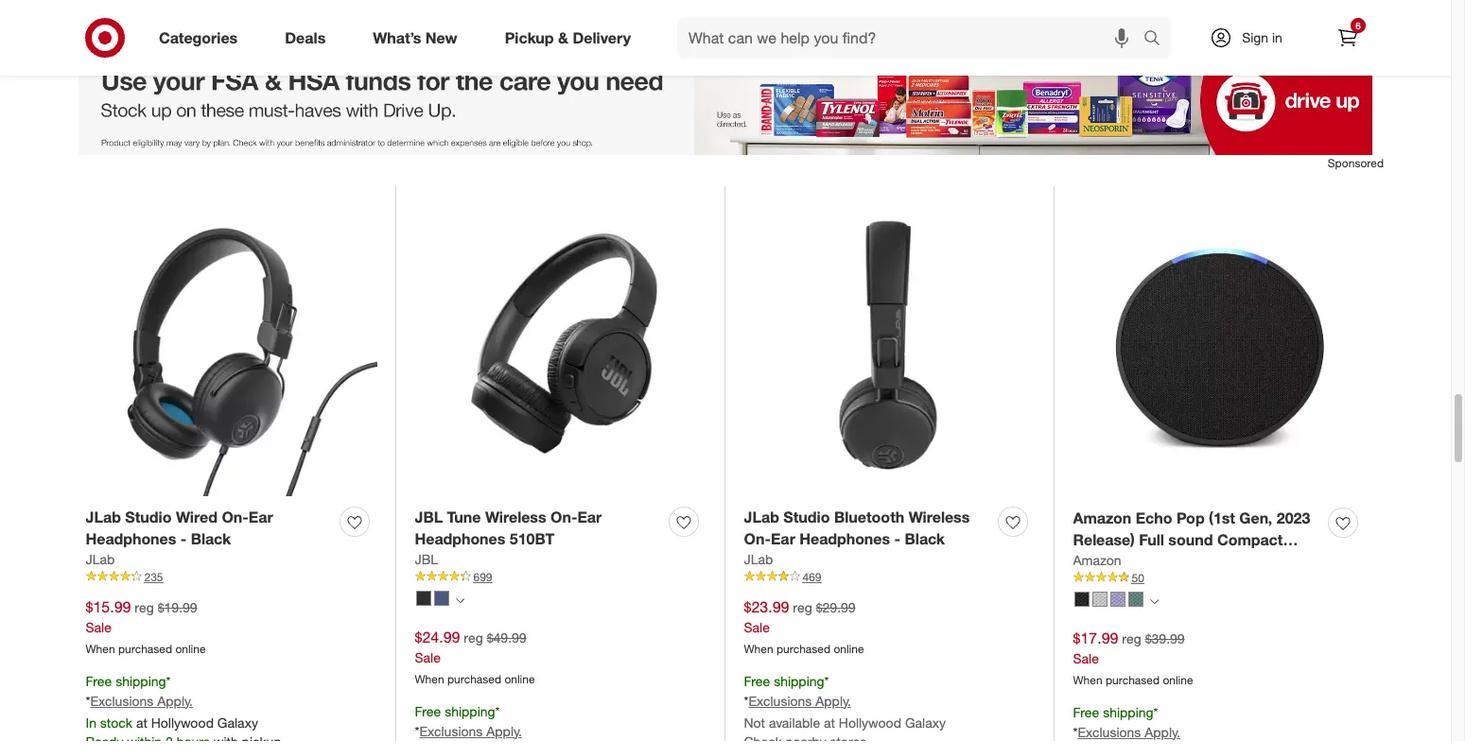 Task type: describe. For each thing, give the bounding box(es) containing it.
purchased for $17.99
[[1106, 673, 1160, 688]]

search button
[[1135, 17, 1181, 62]]

to
[[119, 1, 130, 15]]

$23.99
[[744, 598, 789, 617]]

apply. for exclusions apply. link on top of stock
[[157, 693, 193, 709]]

lavender bloom image
[[1110, 592, 1125, 607]]

$24.99
[[415, 628, 460, 647]]

not available at hollywood galaxy
[[744, 716, 946, 732]]

galaxy for $23.99
[[905, 716, 946, 732]]

apply. for exclusions apply. link underneath $17.99 reg $39.99 sale when purchased online
[[1145, 724, 1180, 740]]

$15.99
[[86, 598, 131, 617]]

online for $17.99
[[1163, 673, 1193, 688]]

amazon echo pop (1st gen, 2023 release) full sound compact smart speaker with alexa link
[[1073, 508, 1321, 571]]

online for $15.99
[[175, 642, 206, 656]]

midnight teal image
[[1128, 592, 1143, 607]]

jbl tune wireless on-ear headphones 510bt link
[[415, 507, 662, 550]]

full
[[1139, 531, 1164, 550]]

free for exclusions apply. link underneath $17.99 reg $39.99 sale when purchased online
[[1073, 704, 1099, 720]]

not
[[744, 716, 765, 732]]

when for $24.99
[[415, 672, 444, 687]]

wired
[[176, 508, 218, 527]]

all colors element for $17.99
[[1150, 596, 1158, 607]]

online for $24.99
[[505, 672, 535, 687]]

categories
[[159, 28, 238, 47]]

pop
[[1177, 509, 1205, 528]]

6 link
[[1327, 17, 1369, 59]]

sale for $17.99
[[1073, 651, 1099, 667]]

jlab studio bluetooth wireless on-ear headphones - black
[[744, 508, 970, 549]]

$15.99 reg $19.99 sale when purchased online
[[86, 598, 206, 656]]

free for exclusions apply. link over the available
[[744, 673, 770, 689]]

smart
[[1073, 552, 1117, 571]]

free for exclusions apply. link below $24.99 reg $49.99 sale when purchased online on the left
[[415, 703, 441, 720]]

amazon echo pop (1st gen, 2023 release) full sound compact smart speaker with alexa
[[1073, 509, 1310, 571]]

headphones for studio
[[86, 530, 176, 549]]

sound
[[1169, 531, 1213, 550]]

(1st
[[1209, 509, 1235, 528]]

release)
[[1073, 531, 1135, 550]]

jlab inside jlab studio wired on-ear headphones - black
[[86, 508, 121, 527]]

$49.99
[[487, 630, 526, 646]]

charcoal image
[[1074, 592, 1089, 607]]

amazon for amazon
[[1073, 552, 1122, 568]]

$19.99
[[158, 600, 197, 616]]

on- for wireless
[[551, 508, 577, 527]]

add to cart button
[[86, 0, 164, 24]]

pickup & delivery link
[[489, 17, 655, 59]]

black inside 'jlab studio bluetooth wireless on-ear headphones - black'
[[905, 530, 945, 549]]

ear for jlab studio wired on-ear headphones - black
[[249, 508, 273, 527]]

ear inside 'jlab studio bluetooth wireless on-ear headphones - black'
[[771, 530, 795, 549]]

what's
[[373, 28, 421, 47]]

- inside 'jlab studio bluetooth wireless on-ear headphones - black'
[[894, 530, 901, 549]]

$17.99
[[1073, 629, 1118, 648]]

glacier white image
[[1092, 592, 1107, 607]]

delivery
[[573, 28, 631, 47]]

shipping down $24.99 reg $49.99 sale when purchased online on the left
[[445, 703, 495, 720]]

exclusions for exclusions apply. link below $24.99 reg $49.99 sale when purchased online on the left
[[419, 723, 483, 739]]

apply. for exclusions apply. link over the available
[[816, 693, 851, 709]]

echo
[[1136, 509, 1172, 528]]

jbl for jbl
[[415, 551, 438, 567]]

469 link
[[744, 569, 1035, 586]]

jbl tune wireless on-ear headphones 510bt
[[415, 508, 602, 549]]

all colors element for $24.99
[[455, 595, 464, 606]]

galaxy for $15.99
[[217, 716, 258, 732]]

$23.99 reg $29.99 sale when purchased online
[[744, 598, 864, 656]]

exclusions apply. link up stock
[[90, 693, 193, 709]]

advertisement region
[[67, 47, 1384, 155]]

wireless inside 'jlab studio bluetooth wireless on-ear headphones - black'
[[909, 508, 970, 527]]

headphones for tune
[[415, 530, 505, 549]]

exclusions for exclusions apply. link on top of stock
[[90, 693, 154, 709]]

in
[[1272, 29, 1283, 45]]

&
[[558, 28, 568, 47]]

new
[[426, 28, 457, 47]]

jlab studio bluetooth wireless on-ear headphones - black link
[[744, 507, 991, 550]]

hollywood for $23.99
[[839, 716, 902, 732]]

235 link
[[86, 569, 377, 586]]

jlab link for ear
[[744, 550, 773, 569]]

What can we help you find? suggestions appear below search field
[[677, 17, 1148, 59]]

shipping up stock
[[116, 673, 166, 689]]

cart
[[133, 1, 155, 15]]

2023
[[1277, 509, 1310, 528]]

sign in link
[[1194, 17, 1312, 59]]

purchased for $23.99
[[777, 642, 831, 656]]

235
[[144, 570, 163, 584]]

when for $17.99
[[1073, 673, 1103, 688]]

tune
[[447, 508, 481, 527]]

$39.99
[[1145, 631, 1185, 647]]

jbl for jbl tune wireless on-ear headphones 510bt
[[415, 508, 443, 527]]



Task type: vqa. For each thing, say whether or not it's contained in the screenshot.
reg corresponding to $15.99
yes



Task type: locate. For each thing, give the bounding box(es) containing it.
online for $23.99
[[834, 642, 864, 656]]

amazon
[[1073, 509, 1131, 528], [1073, 552, 1122, 568]]

all colors element right midnight teal icon in the right bottom of the page
[[1150, 596, 1158, 607]]

exclusions up the available
[[749, 693, 812, 709]]

1 horizontal spatial at
[[824, 716, 835, 732]]

apply. up in stock at  hollywood galaxy
[[157, 693, 193, 709]]

jlab studio bluetooth wireless on-ear headphones - black image
[[744, 205, 1035, 496], [744, 205, 1035, 496]]

exclusions
[[90, 693, 154, 709], [749, 693, 812, 709], [419, 723, 483, 739], [1078, 724, 1141, 740]]

$24.99 reg $49.99 sale when purchased online
[[415, 628, 535, 687]]

jbl link
[[415, 550, 438, 569]]

0 horizontal spatial jlab link
[[86, 550, 115, 569]]

headphones down bluetooth on the bottom right
[[800, 530, 890, 549]]

at for $23.99
[[824, 716, 835, 732]]

sign
[[1242, 29, 1269, 45]]

reg left $39.99
[[1122, 631, 1141, 647]]

hollywood for $15.99
[[151, 716, 214, 732]]

0 horizontal spatial -
[[180, 530, 187, 549]]

free up in in the left bottom of the page
[[86, 673, 112, 689]]

available
[[769, 716, 820, 732]]

6
[[1356, 20, 1361, 31]]

1 at from the left
[[136, 716, 147, 732]]

reg for $23.99
[[793, 600, 812, 616]]

exclusions for exclusions apply. link underneath $17.99 reg $39.99 sale when purchased online
[[1078, 724, 1141, 740]]

deals link
[[269, 17, 349, 59]]

ear
[[249, 508, 273, 527], [577, 508, 602, 527], [771, 530, 795, 549]]

1 vertical spatial jbl
[[415, 551, 438, 567]]

1 wireless from the left
[[485, 508, 546, 527]]

purchased for $15.99
[[118, 642, 172, 656]]

when down the $23.99
[[744, 642, 773, 656]]

all colors element
[[455, 595, 464, 606], [1150, 596, 1158, 607]]

studio up 469
[[784, 508, 830, 527]]

all colors image
[[1150, 598, 1158, 607]]

1 horizontal spatial -
[[894, 530, 901, 549]]

purchased inside $17.99 reg $39.99 sale when purchased online
[[1106, 673, 1160, 688]]

1 headphones from the left
[[86, 530, 176, 549]]

- down bluetooth on the bottom right
[[894, 530, 901, 549]]

free shipping * * exclusions apply. up stock
[[86, 673, 193, 709]]

with
[[1185, 552, 1216, 571]]

shipping down $17.99 reg $39.99 sale when purchased online
[[1103, 704, 1154, 720]]

exclusions down $17.99 reg $39.99 sale when purchased online
[[1078, 724, 1141, 740]]

2 amazon from the top
[[1073, 552, 1122, 568]]

on- inside 'jlab studio bluetooth wireless on-ear headphones - black'
[[744, 530, 771, 549]]

compact
[[1217, 531, 1283, 550]]

all colors element right blue icon
[[455, 595, 464, 606]]

2 horizontal spatial on-
[[744, 530, 771, 549]]

on- inside jbl tune wireless on-ear headphones 510bt
[[551, 508, 577, 527]]

1 horizontal spatial jlab link
[[744, 550, 773, 569]]

2 at from the left
[[824, 716, 835, 732]]

sale inside $15.99 reg $19.99 sale when purchased online
[[86, 619, 111, 635]]

jbl tune wireless on-ear headphones 510bt image
[[415, 205, 706, 496], [415, 205, 706, 496]]

categories link
[[143, 17, 261, 59]]

studio for headphones
[[125, 508, 172, 527]]

apply. up not available at hollywood galaxy
[[816, 693, 851, 709]]

headphones up the 235
[[86, 530, 176, 549]]

2 black from the left
[[905, 530, 945, 549]]

what's new link
[[357, 17, 481, 59]]

when down $17.99
[[1073, 673, 1103, 688]]

jlab link for headphones
[[86, 550, 115, 569]]

0 horizontal spatial at
[[136, 716, 147, 732]]

headphones inside jlab studio wired on-ear headphones - black
[[86, 530, 176, 549]]

1 horizontal spatial wireless
[[909, 508, 970, 527]]

1 horizontal spatial black
[[905, 530, 945, 549]]

gen,
[[1239, 509, 1273, 528]]

1 - from the left
[[180, 530, 187, 549]]

2 horizontal spatial headphones
[[800, 530, 890, 549]]

jbl up black icon
[[415, 551, 438, 567]]

search
[[1135, 30, 1181, 49]]

apply.
[[157, 693, 193, 709], [816, 693, 851, 709], [486, 723, 522, 739], [1145, 724, 1180, 740]]

pickup
[[505, 28, 554, 47]]

reg inside $15.99 reg $19.99 sale when purchased online
[[135, 600, 154, 616]]

- inside jlab studio wired on-ear headphones - black
[[180, 530, 187, 549]]

when for $23.99
[[744, 642, 773, 656]]

reg down the 235
[[135, 600, 154, 616]]

jlab link
[[86, 550, 115, 569], [744, 550, 773, 569]]

purchased inside $23.99 reg $29.99 sale when purchased online
[[777, 642, 831, 656]]

sale inside $24.99 reg $49.99 sale when purchased online
[[415, 650, 441, 666]]

hollywood
[[151, 716, 214, 732], [839, 716, 902, 732]]

black image
[[416, 591, 431, 606]]

jlab inside 'jlab studio bluetooth wireless on-ear headphones - black'
[[744, 508, 779, 527]]

at right stock
[[136, 716, 147, 732]]

jlab
[[86, 508, 121, 527], [744, 508, 779, 527], [86, 551, 115, 567], [744, 551, 773, 567]]

1 amazon from the top
[[1073, 509, 1131, 528]]

699
[[473, 570, 492, 584]]

2 galaxy from the left
[[905, 716, 946, 732]]

studio for ear
[[784, 508, 830, 527]]

online down $39.99
[[1163, 673, 1193, 688]]

0 horizontal spatial all colors element
[[455, 595, 464, 606]]

reg down 469
[[793, 600, 812, 616]]

black up 469 link at bottom right
[[905, 530, 945, 549]]

1 jlab link from the left
[[86, 550, 115, 569]]

0 horizontal spatial galaxy
[[217, 716, 258, 732]]

when down $24.99
[[415, 672, 444, 687]]

free up not
[[744, 673, 770, 689]]

wireless right bluetooth on the bottom right
[[909, 508, 970, 527]]

purchased inside $15.99 reg $19.99 sale when purchased online
[[118, 642, 172, 656]]

in stock at  hollywood galaxy
[[86, 716, 258, 732]]

black down wired at left bottom
[[191, 530, 231, 549]]

0 horizontal spatial wireless
[[485, 508, 546, 527]]

apply. down $17.99 reg $39.99 sale when purchased online
[[1145, 724, 1180, 740]]

blue image
[[434, 591, 449, 606]]

purchased for $24.99
[[447, 672, 501, 687]]

when inside $24.99 reg $49.99 sale when purchased online
[[415, 672, 444, 687]]

exclusions apply. link down $17.99 reg $39.99 sale when purchased online
[[1078, 724, 1180, 740]]

online down $29.99
[[834, 642, 864, 656]]

when inside $23.99 reg $29.99 sale when purchased online
[[744, 642, 773, 656]]

studio inside jlab studio wired on-ear headphones - black
[[125, 508, 172, 527]]

jlab link up the $23.99
[[744, 550, 773, 569]]

2 horizontal spatial ear
[[771, 530, 795, 549]]

on- for wired
[[222, 508, 249, 527]]

sale for $24.99
[[415, 650, 441, 666]]

2 hollywood from the left
[[839, 716, 902, 732]]

amazon inside amazon echo pop (1st gen, 2023 release) full sound compact smart speaker with alexa
[[1073, 509, 1131, 528]]

headphones down tune
[[415, 530, 505, 549]]

purchased inside $24.99 reg $49.99 sale when purchased online
[[447, 672, 501, 687]]

headphones inside 'jlab studio bluetooth wireless on-ear headphones - black'
[[800, 530, 890, 549]]

sale down $17.99
[[1073, 651, 1099, 667]]

on- inside jlab studio wired on-ear headphones - black
[[222, 508, 249, 527]]

all colors image
[[455, 597, 464, 606]]

on- right wired at left bottom
[[222, 508, 249, 527]]

free shipping * * exclusions apply. down $24.99 reg $49.99 sale when purchased online on the left
[[415, 703, 522, 739]]

free for exclusions apply. link on top of stock
[[86, 673, 112, 689]]

on-
[[222, 508, 249, 527], [551, 508, 577, 527], [744, 530, 771, 549]]

at right the available
[[824, 716, 835, 732]]

ear for jbl tune wireless on-ear headphones 510bt
[[577, 508, 602, 527]]

wireless up 510bt
[[485, 508, 546, 527]]

apply. down $24.99 reg $49.99 sale when purchased online on the left
[[486, 723, 522, 739]]

purchased down $49.99
[[447, 672, 501, 687]]

amazon echo pop (1st gen, 2023 release) full sound compact smart speaker with alexa image
[[1073, 205, 1365, 497], [1073, 205, 1365, 497]]

purchased down $19.99 on the left of the page
[[118, 642, 172, 656]]

jlab link up $15.99
[[86, 550, 115, 569]]

1 horizontal spatial all colors element
[[1150, 596, 1158, 607]]

apply. for exclusions apply. link below $24.99 reg $49.99 sale when purchased online on the left
[[486, 723, 522, 739]]

free down $17.99 reg $39.99 sale when purchased online
[[1073, 704, 1099, 720]]

1 galaxy from the left
[[217, 716, 258, 732]]

jbl
[[415, 508, 443, 527], [415, 551, 438, 567]]

1 vertical spatial amazon
[[1073, 552, 1122, 568]]

0 vertical spatial amazon
[[1073, 509, 1131, 528]]

studio inside 'jlab studio bluetooth wireless on-ear headphones - black'
[[784, 508, 830, 527]]

online
[[175, 642, 206, 656], [834, 642, 864, 656], [505, 672, 535, 687], [1163, 673, 1193, 688]]

1 horizontal spatial ear
[[577, 508, 602, 527]]

on- up 510bt
[[551, 508, 577, 527]]

pickup & delivery
[[505, 28, 631, 47]]

hollywood right stock
[[151, 716, 214, 732]]

exclusions apply. link
[[90, 693, 193, 709], [749, 693, 851, 709], [419, 723, 522, 739], [1078, 724, 1180, 740]]

0 vertical spatial jbl
[[415, 508, 443, 527]]

in
[[86, 716, 96, 732]]

wireless
[[485, 508, 546, 527], [909, 508, 970, 527]]

shipping
[[116, 673, 166, 689], [774, 673, 824, 689], [445, 703, 495, 720], [1103, 704, 1154, 720]]

sale inside $23.99 reg $29.99 sale when purchased online
[[744, 619, 770, 635]]

1 jbl from the top
[[415, 508, 443, 527]]

0 horizontal spatial hollywood
[[151, 716, 214, 732]]

free shipping * * exclusions apply. up the available
[[744, 673, 851, 709]]

studio
[[125, 508, 172, 527], [784, 508, 830, 527]]

headphones inside jbl tune wireless on-ear headphones 510bt
[[415, 530, 505, 549]]

sale down the $23.99
[[744, 619, 770, 635]]

sign in
[[1242, 29, 1283, 45]]

ear up 699 "link"
[[577, 508, 602, 527]]

online inside $23.99 reg $29.99 sale when purchased online
[[834, 642, 864, 656]]

reg for $15.99
[[135, 600, 154, 616]]

purchased down $29.99
[[777, 642, 831, 656]]

online inside $17.99 reg $39.99 sale when purchased online
[[1163, 673, 1193, 688]]

3 headphones from the left
[[800, 530, 890, 549]]

ear inside jbl tune wireless on-ear headphones 510bt
[[577, 508, 602, 527]]

when inside $15.99 reg $19.99 sale when purchased online
[[86, 642, 115, 656]]

amazon for amazon echo pop (1st gen, 2023 release) full sound compact smart speaker with alexa
[[1073, 509, 1131, 528]]

0 horizontal spatial headphones
[[86, 530, 176, 549]]

ear right wired at left bottom
[[249, 508, 273, 527]]

ear inside jlab studio wired on-ear headphones - black
[[249, 508, 273, 527]]

jlab studio wired on-ear headphones - black image
[[86, 205, 377, 496], [86, 205, 377, 496]]

amazon link
[[1073, 551, 1122, 570]]

reg inside $24.99 reg $49.99 sale when purchased online
[[464, 630, 483, 646]]

sponsored
[[1328, 156, 1384, 170]]

510bt
[[510, 530, 555, 549]]

jbl inside jbl tune wireless on-ear headphones 510bt
[[415, 508, 443, 527]]

amazon up "release)"
[[1073, 509, 1131, 528]]

50
[[1132, 571, 1144, 585]]

galaxy
[[217, 716, 258, 732], [905, 716, 946, 732]]

2 jbl from the top
[[415, 551, 438, 567]]

-
[[180, 530, 187, 549], [894, 530, 901, 549]]

2 studio from the left
[[784, 508, 830, 527]]

1 black from the left
[[191, 530, 231, 549]]

exclusions for exclusions apply. link over the available
[[749, 693, 812, 709]]

reg for $24.99
[[464, 630, 483, 646]]

when
[[86, 642, 115, 656], [744, 642, 773, 656], [415, 672, 444, 687], [1073, 673, 1103, 688]]

1 horizontal spatial on-
[[551, 508, 577, 527]]

50 link
[[1073, 570, 1365, 587]]

$29.99
[[816, 600, 856, 616]]

1 studio from the left
[[125, 508, 172, 527]]

bluetooth
[[834, 508, 905, 527]]

add
[[94, 1, 116, 15]]

reg left $49.99
[[464, 630, 483, 646]]

when down $15.99
[[86, 642, 115, 656]]

sale down $24.99
[[415, 650, 441, 666]]

469
[[803, 570, 822, 584]]

sale inside $17.99 reg $39.99 sale when purchased online
[[1073, 651, 1099, 667]]

add to cart
[[94, 1, 155, 15]]

online inside $24.99 reg $49.99 sale when purchased online
[[505, 672, 535, 687]]

free
[[86, 673, 112, 689], [744, 673, 770, 689], [415, 703, 441, 720], [1073, 704, 1099, 720]]

*
[[166, 673, 171, 689], [824, 673, 829, 689], [86, 693, 90, 709], [744, 693, 749, 709], [495, 703, 500, 720], [1154, 704, 1158, 720], [415, 723, 419, 739], [1073, 724, 1078, 740]]

purchased
[[118, 642, 172, 656], [777, 642, 831, 656], [447, 672, 501, 687], [1106, 673, 1160, 688]]

sale down $15.99
[[86, 619, 111, 635]]

online inside $15.99 reg $19.99 sale when purchased online
[[175, 642, 206, 656]]

2 headphones from the left
[[415, 530, 505, 549]]

sale for $23.99
[[744, 619, 770, 635]]

jlab studio wired on-ear headphones - black link
[[86, 507, 332, 550]]

when inside $17.99 reg $39.99 sale when purchased online
[[1073, 673, 1103, 688]]

what's new
[[373, 28, 457, 47]]

hollywood right the available
[[839, 716, 902, 732]]

0 horizontal spatial studio
[[125, 508, 172, 527]]

1 horizontal spatial galaxy
[[905, 716, 946, 732]]

free down $24.99 reg $49.99 sale when purchased online on the left
[[415, 703, 441, 720]]

2 wireless from the left
[[909, 508, 970, 527]]

online down $19.99 on the left of the page
[[175, 642, 206, 656]]

sale
[[86, 619, 111, 635], [744, 619, 770, 635], [415, 650, 441, 666], [1073, 651, 1099, 667]]

when for $15.99
[[86, 642, 115, 656]]

jlab studio wired on-ear headphones - black
[[86, 508, 273, 549]]

deals
[[285, 28, 326, 47]]

shipping up the available
[[774, 673, 824, 689]]

reg inside $17.99 reg $39.99 sale when purchased online
[[1122, 631, 1141, 647]]

studio left wired at left bottom
[[125, 508, 172, 527]]

1 hollywood from the left
[[151, 716, 214, 732]]

$17.99 reg $39.99 sale when purchased online
[[1073, 629, 1193, 688]]

stock
[[100, 716, 132, 732]]

exclusions down $24.99 reg $49.99 sale when purchased online on the left
[[419, 723, 483, 739]]

on- up the $23.99
[[744, 530, 771, 549]]

reg
[[135, 600, 154, 616], [793, 600, 812, 616], [464, 630, 483, 646], [1122, 631, 1141, 647]]

699 link
[[415, 569, 706, 586]]

black
[[191, 530, 231, 549], [905, 530, 945, 549]]

at
[[136, 716, 147, 732], [824, 716, 835, 732]]

amazon down "release)"
[[1073, 552, 1122, 568]]

purchased down $39.99
[[1106, 673, 1160, 688]]

- down wired at left bottom
[[180, 530, 187, 549]]

speaker
[[1122, 552, 1181, 571]]

exclusions up stock
[[90, 693, 154, 709]]

free shipping * * exclusions apply. down $17.99 reg $39.99 sale when purchased online
[[1073, 704, 1180, 740]]

exclusions apply. link up the available
[[749, 693, 851, 709]]

alexa
[[1220, 552, 1259, 571]]

0 horizontal spatial on-
[[222, 508, 249, 527]]

1 horizontal spatial hollywood
[[839, 716, 902, 732]]

reg inside $23.99 reg $29.99 sale when purchased online
[[793, 600, 812, 616]]

wireless inside jbl tune wireless on-ear headphones 510bt
[[485, 508, 546, 527]]

ear up the $23.99
[[771, 530, 795, 549]]

2 jlab link from the left
[[744, 550, 773, 569]]

online down $49.99
[[505, 672, 535, 687]]

1 horizontal spatial studio
[[784, 508, 830, 527]]

headphones
[[86, 530, 176, 549], [415, 530, 505, 549], [800, 530, 890, 549]]

exclusions apply. link down $24.99 reg $49.99 sale when purchased online on the left
[[419, 723, 522, 739]]

jbl left tune
[[415, 508, 443, 527]]

free shipping * * exclusions apply.
[[86, 673, 193, 709], [744, 673, 851, 709], [415, 703, 522, 739], [1073, 704, 1180, 740]]

0 horizontal spatial black
[[191, 530, 231, 549]]

2 - from the left
[[894, 530, 901, 549]]

black inside jlab studio wired on-ear headphones - black
[[191, 530, 231, 549]]

1 horizontal spatial headphones
[[415, 530, 505, 549]]

0 horizontal spatial ear
[[249, 508, 273, 527]]

at for $15.99
[[136, 716, 147, 732]]

sale for $15.99
[[86, 619, 111, 635]]

reg for $17.99
[[1122, 631, 1141, 647]]



